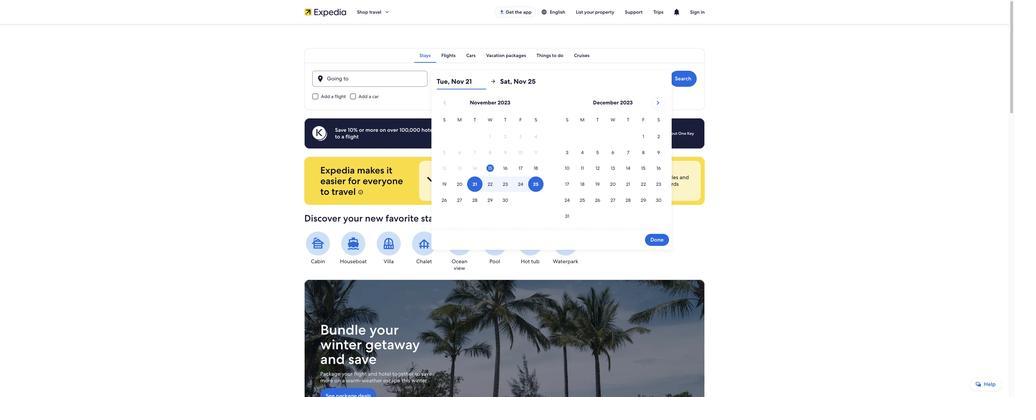 Task type: describe. For each thing, give the bounding box(es) containing it.
10%
[[348, 127, 358, 134]]

save
[[335, 127, 347, 134]]

cruises
[[574, 52, 590, 58]]

stays
[[420, 52, 431, 58]]

key inside earn airline miles and one key rewards
[[650, 181, 659, 188]]

shop travel
[[357, 9, 382, 15]]

car
[[373, 93, 379, 99]]

w for december
[[611, 117, 616, 123]]

f for november 2023
[[520, 117, 522, 123]]

done
[[651, 236, 664, 243]]

vacation packages link
[[481, 48, 532, 63]]

2 20 button from the left
[[606, 177, 621, 192]]

alerts
[[458, 174, 471, 181]]

you
[[581, 127, 590, 134]]

2 button
[[651, 129, 667, 144]]

hot
[[521, 258, 530, 265]]

it
[[387, 164, 393, 176]]

4 button
[[575, 145, 590, 160]]

17 for the "17" button to the left
[[519, 165, 523, 171]]

0 horizontal spatial 25
[[479, 78, 484, 85]]

sat, nov 25
[[500, 77, 536, 86]]

also,
[[490, 127, 502, 134]]

7 button
[[621, 145, 636, 160]]

learn about one key link
[[653, 128, 697, 139]]

21 inside "december 2023" element
[[626, 181, 631, 187]]

save inside save 10% or more on over 100,000 hotels with member prices. also, members save up to 30% when you add a hotel to a flight
[[528, 127, 538, 134]]

warm-
[[346, 377, 362, 384]]

26 for 2nd 26 button from right
[[442, 197, 447, 203]]

ocean view button
[[446, 232, 473, 272]]

f for december 2023
[[643, 117, 645, 123]]

ocean view
[[452, 258, 468, 272]]

november 2023 element
[[437, 116, 544, 209]]

12 button
[[590, 161, 606, 176]]

more inside save 10% or more on over 100,000 hotels with member prices. also, members save up to 30% when you add a hotel to a flight
[[366, 127, 379, 134]]

small image
[[542, 9, 548, 15]]

packages
[[506, 52, 526, 58]]

weather
[[362, 377, 382, 384]]

24 button
[[560, 193, 575, 208]]

cruises link
[[569, 48, 595, 63]]

18 for right 18 button
[[581, 181, 585, 187]]

w for november
[[488, 117, 493, 123]]

houseboat button
[[340, 232, 367, 265]]

the
[[515, 9, 522, 15]]

27 inside november 2023 element
[[457, 197, 462, 203]]

shop travel button
[[352, 4, 396, 20]]

discover your new favorite stay
[[305, 212, 439, 224]]

together
[[393, 371, 414, 378]]

stay
[[421, 212, 439, 224]]

new
[[365, 212, 384, 224]]

21 button
[[621, 177, 636, 192]]

8
[[643, 149, 645, 155]]

28 for 2nd 28 button from the right
[[473, 197, 478, 203]]

cabin button
[[305, 232, 332, 265]]

+
[[575, 174, 579, 181]]

getaway
[[365, 336, 420, 354]]

nov left -
[[446, 78, 456, 85]]

december
[[593, 99, 619, 106]]

tue,
[[437, 77, 450, 86]]

6
[[612, 149, 615, 155]]

4
[[581, 149, 584, 155]]

your for list
[[585, 9, 594, 15]]

hotel inside bundle flight + hotel to save
[[580, 174, 592, 181]]

app
[[524, 9, 532, 15]]

save 10% or more on over 100,000 hotels with member prices. also, members save up to 30% when you add a hotel to a flight
[[335, 127, 619, 140]]

villa
[[384, 258, 394, 265]]

travel sale activities deals image
[[305, 280, 705, 397]]

5 button
[[590, 145, 606, 160]]

member
[[450, 127, 471, 134]]

29 for second 29 button from the right
[[488, 197, 493, 203]]

30%
[[554, 127, 565, 134]]

pool
[[490, 258, 500, 265]]

stays link
[[414, 48, 436, 63]]

trips link
[[648, 6, 669, 18]]

3
[[566, 149, 569, 155]]

1 button
[[636, 129, 651, 144]]

1 s from the left
[[443, 117, 446, 123]]

add
[[592, 127, 601, 134]]

sign in button
[[685, 4, 711, 20]]

vacation
[[487, 52, 505, 58]]

ocean
[[452, 258, 468, 265]]

sat,
[[500, 77, 512, 86]]

1 27 button from the left
[[452, 193, 468, 208]]

get for get the app
[[506, 9, 514, 15]]

4 s from the left
[[658, 117, 660, 123]]

flight inside bundle flight + hotel to save
[[561, 174, 574, 181]]

members
[[503, 127, 526, 134]]

communication center icon image
[[673, 8, 681, 16]]

2 28 button from the left
[[621, 193, 636, 208]]

2 t from the left
[[504, 117, 507, 123]]

this
[[402, 377, 410, 384]]

winter
[[321, 336, 362, 354]]

bundle for your
[[321, 321, 366, 339]]

11
[[581, 165, 584, 171]]

24
[[565, 197, 570, 203]]

2 19 button from the left
[[590, 177, 606, 192]]

add a flight
[[321, 93, 346, 99]]

20 for first 20 button
[[457, 181, 463, 187]]

flights link
[[436, 48, 461, 63]]

previous month image
[[441, 99, 449, 107]]

1 26 button from the left
[[437, 193, 452, 208]]

with
[[438, 127, 449, 134]]

package
[[321, 371, 341, 378]]

flight inside get alerts if flight prices drop
[[477, 174, 490, 181]]

flight inside save 10% or more on over 100,000 hotels with member prices. also, members save up to 30% when you add a hotel to a flight
[[346, 133, 359, 140]]

10
[[565, 165, 570, 171]]

november
[[470, 99, 497, 106]]

2023 for december 2023
[[620, 99, 633, 106]]

9 button
[[651, 145, 667, 160]]

15 for 15 button within the november 2023 element
[[488, 165, 493, 171]]

0 horizontal spatial 21
[[458, 78, 462, 85]]

tub
[[531, 258, 540, 265]]

1 t from the left
[[474, 117, 476, 123]]

1 30 button from the left
[[498, 193, 513, 208]]

14 button
[[621, 161, 636, 176]]

up
[[540, 127, 546, 134]]

get the app
[[506, 9, 532, 15]]

add for add a car
[[359, 93, 368, 99]]

flight inside the bundle your winter getaway and save package your flight and hotel together to save more on a warm-weather escape this winter.
[[354, 371, 367, 378]]

19 inside november 2023 element
[[442, 181, 447, 187]]

bundle flight + hotel to save
[[543, 174, 599, 188]]

m for november 2023
[[458, 117, 462, 123]]

nov 21 - nov 25 button
[[432, 71, 547, 87]]

sat, nov 25 button
[[500, 73, 550, 89]]

miles
[[666, 174, 679, 181]]

0 vertical spatial key
[[688, 131, 694, 136]]

waterpark button
[[552, 232, 580, 265]]

17 for rightmost the "17" button
[[566, 181, 569, 187]]

0 horizontal spatial 18 button
[[529, 161, 544, 176]]

-
[[464, 78, 466, 85]]

1 28 button from the left
[[468, 193, 483, 208]]

travel inside dropdown button
[[370, 9, 382, 15]]

flight left add a car
[[335, 93, 346, 99]]

flights
[[442, 52, 456, 58]]

tab list inside bundle your winter getaway and save main content
[[305, 48, 705, 63]]

3 out of 3 element
[[610, 161, 701, 201]]

on inside the bundle your winter getaway and save package your flight and hotel together to save more on a warm-weather escape this winter.
[[335, 377, 341, 384]]

and inside earn airline miles and one key rewards
[[680, 174, 689, 181]]

trailing image
[[384, 9, 390, 15]]

13 button
[[606, 161, 621, 176]]

1 29 button from the left
[[483, 193, 498, 208]]

list your property link
[[571, 6, 620, 18]]



Task type: locate. For each thing, give the bounding box(es) containing it.
2 w from the left
[[611, 117, 616, 123]]

0 vertical spatial travel
[[370, 9, 382, 15]]

0 horizontal spatial 29 button
[[483, 193, 498, 208]]

2 29 button from the left
[[636, 193, 651, 208]]

27 down prices
[[457, 197, 462, 203]]

1 horizontal spatial 21
[[466, 77, 472, 86]]

discover
[[305, 212, 341, 224]]

houseboat
[[340, 258, 367, 265]]

25 right 24 "button"
[[580, 197, 585, 203]]

to inside bundle flight + hotel to save
[[594, 174, 599, 181]]

15 button right the 14
[[636, 161, 651, 176]]

and right warm-
[[368, 371, 378, 378]]

add for add a flight
[[321, 93, 330, 99]]

18 down 11
[[581, 181, 585, 187]]

1 20 button from the left
[[452, 177, 468, 192]]

waterpark
[[553, 258, 579, 265]]

more inside the bundle your winter getaway and save package your flight and hotel together to save more on a warm-weather escape this winter.
[[321, 377, 333, 384]]

1 16 from the left
[[504, 165, 508, 171]]

2 26 button from the left
[[590, 193, 606, 208]]

1 horizontal spatial key
[[688, 131, 694, 136]]

0 vertical spatial 18
[[534, 165, 538, 171]]

16 inside "december 2023" element
[[657, 165, 661, 171]]

2 29 from the left
[[641, 197, 646, 203]]

1 29 from the left
[[488, 197, 493, 203]]

travel
[[370, 9, 382, 15], [332, 186, 356, 198]]

17 inside "december 2023" element
[[566, 181, 569, 187]]

one right 21 button
[[638, 181, 649, 188]]

2 16 button from the left
[[651, 161, 667, 176]]

bundle for flight
[[543, 174, 560, 181]]

1 horizontal spatial 2023
[[620, 99, 633, 106]]

get right download the app button icon
[[506, 9, 514, 15]]

winter.
[[412, 377, 428, 384]]

29 button down 22 button
[[636, 193, 651, 208]]

1 vertical spatial 18 button
[[575, 177, 590, 192]]

things to do link
[[532, 48, 569, 63]]

2023 for november 2023
[[498, 99, 511, 106]]

1 15 button from the left
[[483, 161, 498, 176]]

30 for second 30 button from right
[[503, 197, 509, 203]]

13
[[611, 165, 615, 171]]

1 vertical spatial key
[[650, 181, 659, 188]]

get inside get alerts if flight prices drop
[[447, 174, 456, 181]]

nov right -
[[467, 78, 477, 85]]

0 vertical spatial bundle
[[543, 174, 560, 181]]

tab list
[[305, 48, 705, 63]]

1 vertical spatial and
[[321, 350, 345, 369]]

17 up 24
[[566, 181, 569, 187]]

6 button
[[606, 145, 621, 160]]

bundle your winter getaway and save package your flight and hotel together to save more on a warm-weather escape this winter.
[[321, 321, 432, 384]]

1 horizontal spatial add
[[359, 93, 368, 99]]

28 button down drop
[[468, 193, 483, 208]]

26 button down prices
[[437, 193, 452, 208]]

2 horizontal spatial and
[[680, 174, 689, 181]]

26 inside "december 2023" element
[[595, 197, 601, 203]]

18 for left 18 button
[[534, 165, 538, 171]]

16 up airline
[[657, 165, 661, 171]]

get left alerts on the left top
[[447, 174, 456, 181]]

29 inside "december 2023" element
[[641, 197, 646, 203]]

1 w from the left
[[488, 117, 493, 123]]

25 left directional 'icon' at the left
[[479, 78, 484, 85]]

29 button down get alerts if flight prices drop
[[483, 193, 498, 208]]

flight left or
[[346, 133, 359, 140]]

1 horizontal spatial 27 button
[[606, 193, 621, 208]]

makes
[[357, 164, 385, 176]]

18 inside november 2023 element
[[534, 165, 538, 171]]

25 inside "december 2023" element
[[580, 197, 585, 203]]

28 button down 21 button
[[621, 193, 636, 208]]

0 vertical spatial 18 button
[[529, 161, 544, 176]]

19 inside "december 2023" element
[[596, 181, 600, 187]]

26
[[442, 197, 447, 203], [595, 197, 601, 203]]

next month image
[[655, 99, 663, 107]]

list
[[576, 9, 583, 15]]

application
[[437, 95, 667, 225]]

16 button down 9 button on the top of page
[[651, 161, 667, 176]]

w down december 2023
[[611, 117, 616, 123]]

1 horizontal spatial 17
[[566, 181, 569, 187]]

0 horizontal spatial 26 button
[[437, 193, 452, 208]]

to left 'do'
[[552, 52, 557, 58]]

0 horizontal spatial 18
[[534, 165, 538, 171]]

1 horizontal spatial 19
[[596, 181, 600, 187]]

1 vertical spatial hotel
[[580, 174, 592, 181]]

rewards
[[660, 181, 679, 188]]

shop
[[357, 9, 368, 15]]

your for discover
[[343, 212, 363, 224]]

0 horizontal spatial 28 button
[[468, 193, 483, 208]]

9
[[658, 149, 660, 155]]

1 vertical spatial 18
[[581, 181, 585, 187]]

travel left xsmall image
[[332, 186, 356, 198]]

0 horizontal spatial 16
[[504, 165, 508, 171]]

1 horizontal spatial 28 button
[[621, 193, 636, 208]]

0 horizontal spatial 16 button
[[498, 161, 513, 176]]

m for december 2023
[[581, 117, 585, 123]]

2 vertical spatial and
[[368, 371, 378, 378]]

29 down get alerts if flight prices drop
[[488, 197, 493, 203]]

2 19 from the left
[[596, 181, 600, 187]]

to left 10%
[[335, 133, 340, 140]]

0 horizontal spatial 15
[[488, 165, 493, 171]]

0 horizontal spatial 17 button
[[513, 161, 529, 176]]

1 m from the left
[[458, 117, 462, 123]]

property
[[595, 9, 615, 15]]

nov 21 - nov 25
[[446, 78, 484, 85]]

0 horizontal spatial w
[[488, 117, 493, 123]]

23 button
[[651, 177, 667, 192]]

0 horizontal spatial 30
[[503, 197, 509, 203]]

2 m from the left
[[581, 117, 585, 123]]

19 down 12
[[596, 181, 600, 187]]

1 horizontal spatial bundle
[[543, 174, 560, 181]]

1 vertical spatial on
[[335, 377, 341, 384]]

0 horizontal spatial 27 button
[[452, 193, 468, 208]]

pool button
[[481, 232, 509, 265]]

1 horizontal spatial 29 button
[[636, 193, 651, 208]]

17 button right today element
[[513, 161, 529, 176]]

earn
[[638, 174, 649, 181]]

100,000
[[400, 127, 421, 134]]

15 inside "december 2023" element
[[642, 165, 646, 171]]

on inside save 10% or more on over 100,000 hotels with member prices. also, members save up to 30% when you add a hotel to a flight
[[380, 127, 386, 134]]

w inside november 2023 element
[[488, 117, 493, 123]]

1 f from the left
[[520, 117, 522, 123]]

1 16 button from the left
[[498, 161, 513, 176]]

19 button left alerts on the left top
[[437, 177, 452, 192]]

favorite
[[386, 212, 419, 224]]

2 s from the left
[[535, 117, 537, 123]]

1 vertical spatial travel
[[332, 186, 356, 198]]

0 horizontal spatial travel
[[332, 186, 356, 198]]

expedia logo image
[[305, 7, 347, 17]]

16 inside november 2023 element
[[504, 165, 508, 171]]

1 horizontal spatial and
[[368, 371, 378, 378]]

18 button down 11 button
[[575, 177, 590, 192]]

1 horizontal spatial get
[[506, 9, 514, 15]]

get the app link
[[495, 7, 536, 17]]

1 horizontal spatial 17 button
[[560, 177, 575, 192]]

0 horizontal spatial hotel
[[379, 371, 391, 378]]

30 inside november 2023 element
[[503, 197, 509, 203]]

1 vertical spatial get
[[447, 174, 456, 181]]

application containing november 2023
[[437, 95, 667, 225]]

2023 right december
[[620, 99, 633, 106]]

25 right the sat,
[[528, 77, 536, 86]]

1 vertical spatial 17
[[566, 181, 569, 187]]

when
[[566, 127, 580, 134]]

2 30 button from the left
[[651, 193, 667, 208]]

today element
[[487, 165, 494, 172]]

december 2023 element
[[560, 116, 667, 225]]

1 add from the left
[[321, 93, 330, 99]]

0 horizontal spatial 2023
[[498, 99, 511, 106]]

0 horizontal spatial one
[[638, 181, 649, 188]]

4 t from the left
[[627, 117, 630, 123]]

m up member
[[458, 117, 462, 123]]

directional image
[[490, 78, 496, 84]]

0 horizontal spatial 19
[[442, 181, 447, 187]]

0 horizontal spatial 29
[[488, 197, 493, 203]]

one inside earn airline miles and one key rewards
[[638, 181, 649, 188]]

20 for first 20 button from the right
[[610, 181, 616, 187]]

flight down 10
[[561, 174, 574, 181]]

30
[[503, 197, 509, 203], [656, 197, 662, 203]]

2 vertical spatial hotel
[[379, 371, 391, 378]]

0 horizontal spatial 20 button
[[452, 177, 468, 192]]

17 right today element
[[519, 165, 523, 171]]

0 horizontal spatial f
[[520, 117, 522, 123]]

list your property
[[576, 9, 615, 15]]

15 up earn
[[642, 165, 646, 171]]

19 left prices
[[442, 181, 447, 187]]

1 horizontal spatial 16 button
[[651, 161, 667, 176]]

flight right package
[[354, 371, 367, 378]]

0 horizontal spatial 26
[[442, 197, 447, 203]]

2 horizontal spatial 25
[[580, 197, 585, 203]]

27 right "25" button on the right of the page
[[611, 197, 616, 203]]

view
[[454, 265, 465, 272]]

xsmall image
[[358, 190, 364, 195]]

cars
[[467, 52, 476, 58]]

over
[[388, 127, 398, 134]]

1 19 button from the left
[[437, 177, 452, 192]]

18 left 10
[[534, 165, 538, 171]]

19 button down 12 button
[[590, 177, 606, 192]]

16
[[504, 165, 508, 171], [657, 165, 661, 171]]

26 button right 24 "button"
[[590, 193, 606, 208]]

hotel inside save 10% or more on over 100,000 hotels with member prices. also, members save up to 30% when you add a hotel to a flight
[[607, 127, 619, 134]]

20 down alerts on the left top
[[457, 181, 463, 187]]

1 vertical spatial bundle
[[321, 321, 366, 339]]

w inside "december 2023" element
[[611, 117, 616, 123]]

expedia makes it easier for everyone to travel
[[321, 164, 403, 198]]

1 horizontal spatial m
[[581, 117, 585, 123]]

0 horizontal spatial 27
[[457, 197, 462, 203]]

17
[[519, 165, 523, 171], [566, 181, 569, 187]]

0 vertical spatial more
[[366, 127, 379, 134]]

27 button
[[452, 193, 468, 208], [606, 193, 621, 208]]

2 27 from the left
[[611, 197, 616, 203]]

nov right tue,
[[451, 77, 464, 86]]

sign
[[691, 9, 700, 15]]

t up "add"
[[597, 117, 599, 123]]

2 15 from the left
[[642, 165, 646, 171]]

12
[[596, 165, 600, 171]]

2 add from the left
[[359, 93, 368, 99]]

1 horizontal spatial hotel
[[580, 174, 592, 181]]

done button
[[645, 234, 669, 246]]

28 down drop
[[473, 197, 478, 203]]

3 t from the left
[[597, 117, 599, 123]]

and right miles
[[680, 174, 689, 181]]

0 vertical spatial get
[[506, 9, 514, 15]]

0 vertical spatial on
[[380, 127, 386, 134]]

2 16 from the left
[[657, 165, 661, 171]]

drop
[[463, 181, 475, 188]]

to inside the expedia makes it easier for everyone to travel
[[321, 186, 330, 198]]

1 horizontal spatial f
[[643, 117, 645, 123]]

29 down 22
[[641, 197, 646, 203]]

hotel right "add"
[[607, 127, 619, 134]]

november 2023
[[470, 99, 511, 106]]

hotel right +
[[580, 174, 592, 181]]

1 vertical spatial one
[[638, 181, 649, 188]]

m up you
[[581, 117, 585, 123]]

your for bundle
[[370, 321, 399, 339]]

t up members
[[504, 117, 507, 123]]

1 horizontal spatial more
[[366, 127, 379, 134]]

28 down 21 button
[[626, 197, 631, 203]]

29 for second 29 button from left
[[641, 197, 646, 203]]

27 button down 21 button
[[606, 193, 621, 208]]

to right "up" at the top of the page
[[548, 127, 553, 134]]

one
[[679, 131, 687, 136], [638, 181, 649, 188]]

f
[[520, 117, 522, 123], [643, 117, 645, 123]]

hotel inside the bundle your winter getaway and save package your flight and hotel together to save more on a warm-weather escape this winter.
[[379, 371, 391, 378]]

save
[[528, 127, 538, 134], [543, 181, 553, 188], [348, 350, 377, 369], [422, 371, 432, 378]]

1 15 from the left
[[488, 165, 493, 171]]

0 vertical spatial and
[[680, 174, 689, 181]]

1 horizontal spatial w
[[611, 117, 616, 123]]

15 for 2nd 15 button from the left
[[642, 165, 646, 171]]

1 out of 3 element
[[419, 161, 511, 201]]

1 horizontal spatial 26
[[595, 197, 601, 203]]

28 inside "december 2023" element
[[626, 197, 631, 203]]

1 2023 from the left
[[498, 99, 511, 106]]

0 horizontal spatial 17
[[519, 165, 523, 171]]

if
[[472, 174, 476, 181]]

hot tub
[[521, 258, 540, 265]]

27 inside "december 2023" element
[[611, 197, 616, 203]]

2 15 button from the left
[[636, 161, 651, 176]]

1 20 from the left
[[457, 181, 463, 187]]

0 horizontal spatial add
[[321, 93, 330, 99]]

1 horizontal spatial 18
[[581, 181, 585, 187]]

f up members
[[520, 117, 522, 123]]

0 vertical spatial one
[[679, 131, 687, 136]]

17 button
[[513, 161, 529, 176], [560, 177, 575, 192]]

1 horizontal spatial 25
[[528, 77, 536, 86]]

2 out of 3 element
[[515, 161, 606, 201]]

3 button
[[560, 145, 575, 160]]

29 inside november 2023 element
[[488, 197, 493, 203]]

16 right today element
[[504, 165, 508, 171]]

1 28 from the left
[[473, 197, 478, 203]]

1 horizontal spatial 27
[[611, 197, 616, 203]]

1 horizontal spatial on
[[380, 127, 386, 134]]

bundle inside the bundle your winter getaway and save package your flight and hotel together to save more on a warm-weather escape this winter.
[[321, 321, 366, 339]]

f inside november 2023 element
[[520, 117, 522, 123]]

escape
[[383, 377, 401, 384]]

1 horizontal spatial 19 button
[[590, 177, 606, 192]]

1 horizontal spatial 26 button
[[590, 193, 606, 208]]

1 19 from the left
[[442, 181, 447, 187]]

0 horizontal spatial m
[[458, 117, 462, 123]]

easier
[[321, 175, 346, 187]]

16 button right today element
[[498, 161, 513, 176]]

20 left 21 button
[[610, 181, 616, 187]]

1 horizontal spatial 29
[[641, 197, 646, 203]]

1 26 from the left
[[442, 197, 447, 203]]

1 horizontal spatial travel
[[370, 9, 382, 15]]

26 inside november 2023 element
[[442, 197, 447, 203]]

to inside the bundle your winter getaway and save package your flight and hotel together to save more on a warm-weather escape this winter.
[[415, 371, 420, 378]]

18
[[534, 165, 538, 171], [581, 181, 585, 187]]

2 26 from the left
[[595, 197, 601, 203]]

hot tub button
[[517, 232, 544, 265]]

0 horizontal spatial 30 button
[[498, 193, 513, 208]]

15 button inside november 2023 element
[[483, 161, 498, 176]]

f up 1 button
[[643, 117, 645, 123]]

2 f from the left
[[643, 117, 645, 123]]

25 button
[[575, 193, 590, 208]]

one right about
[[679, 131, 687, 136]]

3 s from the left
[[566, 117, 569, 123]]

17 button left +
[[560, 177, 575, 192]]

18 inside "december 2023" element
[[581, 181, 585, 187]]

15 inside today element
[[488, 165, 493, 171]]

application inside bundle your winter getaway and save main content
[[437, 95, 667, 225]]

december 2023
[[593, 99, 633, 106]]

0 vertical spatial 17 button
[[513, 161, 529, 176]]

23
[[657, 181, 662, 187]]

download the app button image
[[499, 9, 505, 15]]

0 vertical spatial hotel
[[607, 127, 619, 134]]

more left warm-
[[321, 377, 333, 384]]

a inside the bundle your winter getaway and save package your flight and hotel together to save more on a warm-weather escape this winter.
[[342, 377, 345, 384]]

save inside bundle flight + hotel to save
[[543, 181, 553, 188]]

2 27 button from the left
[[606, 193, 621, 208]]

more
[[366, 127, 379, 134], [321, 377, 333, 384]]

20 button
[[452, 177, 468, 192], [606, 177, 621, 192]]

1 30 from the left
[[503, 197, 509, 203]]

1 horizontal spatial 15
[[642, 165, 646, 171]]

7
[[627, 149, 630, 155]]

26 for second 26 button from left
[[595, 197, 601, 203]]

expedia
[[321, 164, 355, 176]]

1 horizontal spatial 30 button
[[651, 193, 667, 208]]

0 horizontal spatial more
[[321, 377, 333, 384]]

15 button right the if
[[483, 161, 498, 176]]

2 2023 from the left
[[620, 99, 633, 106]]

get for get alerts if flight prices drop
[[447, 174, 456, 181]]

bundle your winter getaway and save main content
[[0, 24, 1010, 397]]

t up prices.
[[474, 117, 476, 123]]

0 horizontal spatial bundle
[[321, 321, 366, 339]]

tab list containing stays
[[305, 48, 705, 63]]

for
[[348, 175, 361, 187]]

0 vertical spatial 17
[[519, 165, 523, 171]]

travel inside the expedia makes it easier for everyone to travel
[[332, 186, 356, 198]]

28 for first 28 button from the right
[[626, 197, 631, 203]]

22 button
[[636, 177, 651, 192]]

on left over
[[380, 127, 386, 134]]

english button
[[536, 6, 571, 18]]

2023
[[498, 99, 511, 106], [620, 99, 633, 106]]

to
[[552, 52, 557, 58], [548, 127, 553, 134], [335, 133, 340, 140], [594, 174, 599, 181], [321, 186, 330, 198], [415, 371, 420, 378]]

0 horizontal spatial get
[[447, 174, 456, 181]]

30 for 1st 30 button from right
[[656, 197, 662, 203]]

t down december 2023
[[627, 117, 630, 123]]

14
[[626, 165, 631, 171]]

bundle inside bundle flight + hotel to save
[[543, 174, 560, 181]]

1 horizontal spatial 15 button
[[636, 161, 651, 176]]

flight right the if
[[477, 174, 490, 181]]

2 30 from the left
[[656, 197, 662, 203]]

1 horizontal spatial 20
[[610, 181, 616, 187]]

2 28 from the left
[[626, 197, 631, 203]]

30 inside "december 2023" element
[[656, 197, 662, 203]]

28 inside november 2023 element
[[473, 197, 478, 203]]

1 horizontal spatial 18 button
[[575, 177, 590, 192]]

27 button down prices
[[452, 193, 468, 208]]

travel left trailing icon
[[370, 9, 382, 15]]

2 horizontal spatial hotel
[[607, 127, 619, 134]]

on left warm-
[[335, 377, 341, 384]]

0 horizontal spatial 15 button
[[483, 161, 498, 176]]

nov right the sat,
[[514, 77, 527, 86]]

0 horizontal spatial 19 button
[[437, 177, 452, 192]]

2023 right november
[[498, 99, 511, 106]]

your
[[585, 9, 594, 15], [343, 212, 363, 224], [370, 321, 399, 339], [342, 371, 353, 378]]

1 horizontal spatial 16
[[657, 165, 661, 171]]

1 horizontal spatial 30
[[656, 197, 662, 203]]

0 horizontal spatial 20
[[457, 181, 463, 187]]

15 up get alerts if flight prices drop
[[488, 165, 493, 171]]

1 27 from the left
[[457, 197, 462, 203]]

more right or
[[366, 127, 379, 134]]

learn
[[656, 131, 666, 136]]

about
[[667, 131, 678, 136]]

2 20 from the left
[[610, 181, 616, 187]]

w up also,
[[488, 117, 493, 123]]

add
[[321, 93, 330, 99], [359, 93, 368, 99]]

17 inside november 2023 element
[[519, 165, 523, 171]]

to down expedia
[[321, 186, 330, 198]]

f inside "december 2023" element
[[643, 117, 645, 123]]

and up package
[[321, 350, 345, 369]]

to right this
[[415, 371, 420, 378]]

0 horizontal spatial and
[[321, 350, 345, 369]]

get alerts if flight prices drop
[[447, 174, 490, 188]]

0 horizontal spatial key
[[650, 181, 659, 188]]

31
[[565, 213, 570, 219]]

to down 12
[[594, 174, 599, 181]]

0 horizontal spatial 28
[[473, 197, 478, 203]]

1 horizontal spatial one
[[679, 131, 687, 136]]

18 button left 10
[[529, 161, 544, 176]]

hotel left together
[[379, 371, 391, 378]]



Task type: vqa. For each thing, say whether or not it's contained in the screenshot.


